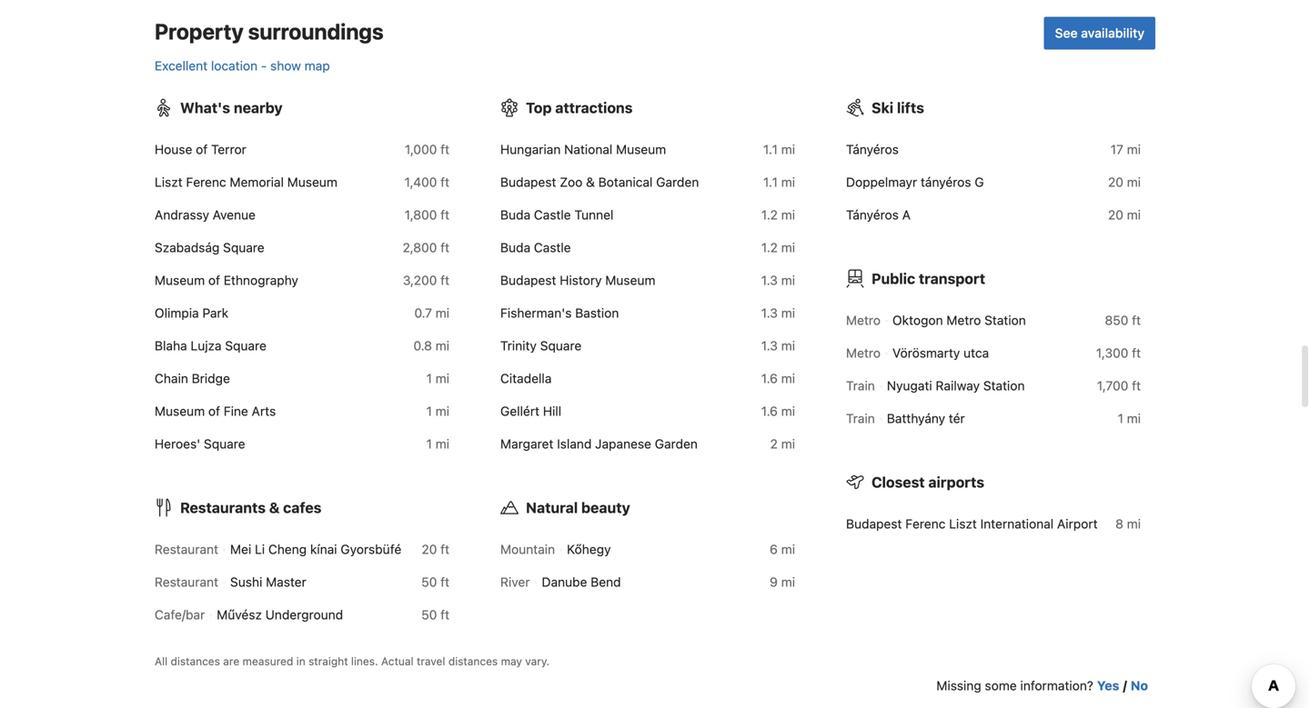 Task type: describe. For each thing, give the bounding box(es) containing it.
gellért
[[500, 404, 540, 419]]

metro up utca
[[947, 313, 981, 328]]

public transport
[[872, 270, 986, 288]]

square for szabadság square
[[223, 240, 265, 255]]

nyugati
[[887, 379, 932, 394]]

house of terror
[[155, 142, 246, 157]]

yes button
[[1097, 678, 1120, 696]]

heroes'
[[155, 437, 200, 452]]

tányéros a
[[846, 208, 911, 223]]

train for nyugati railway station
[[846, 379, 875, 394]]

1.1 mi for hungarian national museum
[[763, 142, 795, 157]]

island
[[557, 437, 592, 452]]

cheng
[[268, 543, 307, 558]]

1 for chain bridge
[[426, 371, 432, 386]]

river
[[500, 575, 530, 590]]

2,800
[[403, 240, 437, 255]]

1,400 ft
[[405, 175, 450, 190]]

6
[[770, 543, 778, 558]]

mei
[[230, 543, 251, 558]]

citadella
[[500, 371, 552, 386]]

mei li cheng kínai gyorsbüfé
[[230, 543, 402, 558]]

missing some information? yes / no
[[937, 679, 1148, 694]]

terror
[[211, 142, 246, 157]]

mi for tányéros
[[1127, 142, 1141, 157]]

1.2 for buda castle
[[761, 240, 778, 255]]

airports
[[929, 474, 985, 492]]

show
[[270, 58, 301, 73]]

1.3 for budapest history museum
[[761, 273, 778, 288]]

museum up 'olimpia'
[[155, 273, 205, 288]]

a
[[902, 208, 911, 223]]

2 vertical spatial 20
[[422, 543, 437, 558]]

20 for doppelmayr tányéros g
[[1108, 175, 1124, 190]]

park
[[202, 306, 229, 321]]

museum up heroes'
[[155, 404, 205, 419]]

ski lifts
[[872, 99, 924, 117]]

1.6 for gellért hill
[[761, 404, 778, 419]]

mi for museum of fine arts
[[436, 404, 450, 419]]

2
[[770, 437, 778, 452]]

olimpia
[[155, 306, 199, 321]]

mi for heroes' square
[[436, 437, 450, 452]]

in
[[296, 656, 305, 669]]

mi for olimpia park
[[436, 306, 450, 321]]

straight
[[309, 656, 348, 669]]

metro for vörösmarty
[[846, 346, 881, 361]]

lujza
[[191, 339, 222, 354]]

9
[[770, 575, 778, 590]]

1.1 mi for budapest zoo & botanical garden
[[763, 175, 795, 190]]

restaurant for sushi master
[[155, 575, 218, 590]]

cafes
[[283, 500, 322, 517]]

mi for doppelmayr tányéros g
[[1127, 175, 1141, 190]]

ft right 1,700
[[1132, 379, 1141, 394]]

all distances are measured in straight lines. actual travel distances may vary.
[[155, 656, 550, 669]]

margaret island japanese garden
[[500, 437, 698, 452]]

measured
[[243, 656, 293, 669]]

underground
[[265, 608, 343, 623]]

ski
[[872, 99, 894, 117]]

1 for museum of fine arts
[[426, 404, 432, 419]]

850
[[1105, 313, 1129, 328]]

buda for buda castle
[[500, 240, 531, 255]]

ft right 1,800
[[441, 208, 450, 223]]

1.6 mi for gellért hill
[[761, 404, 795, 419]]

tányéros for tányéros
[[846, 142, 899, 157]]

0 vertical spatial garden
[[656, 175, 699, 190]]

gyorsbüfé
[[341, 543, 402, 558]]

20 mi for doppelmayr tányéros g
[[1108, 175, 1141, 190]]

8 mi
[[1116, 517, 1141, 532]]

3,200
[[403, 273, 437, 288]]

missing
[[937, 679, 982, 694]]

attractions
[[555, 99, 633, 117]]

information?
[[1020, 679, 1094, 694]]

ferenc for closest
[[906, 517, 946, 532]]

japanese
[[595, 437, 651, 452]]

of for ethnography
[[208, 273, 220, 288]]

mi for chain bridge
[[436, 371, 450, 386]]

mi for buda castle tunnel
[[781, 208, 795, 223]]

beauty
[[581, 500, 630, 517]]

international
[[981, 517, 1054, 532]]

17
[[1111, 142, 1124, 157]]

mi for buda castle
[[781, 240, 795, 255]]

1,000 ft
[[405, 142, 450, 157]]

9 mi
[[770, 575, 795, 590]]

ft right 1,300
[[1132, 346, 1141, 361]]

utca
[[964, 346, 989, 361]]

chain
[[155, 371, 188, 386]]

top attractions
[[526, 99, 633, 117]]

andrassy
[[155, 208, 209, 223]]

szabadság square
[[155, 240, 265, 255]]

transport
[[919, 270, 986, 288]]

ft down 20 ft
[[441, 575, 450, 590]]

yes
[[1097, 679, 1120, 694]]

ft right 2,800
[[441, 240, 450, 255]]

castle for buda castle tunnel
[[534, 208, 571, 223]]

what's
[[180, 99, 230, 117]]

mi for tányéros a
[[1127, 208, 1141, 223]]

ft right gyorsbüfé
[[441, 543, 450, 558]]

see availability button
[[1044, 17, 1156, 50]]

danube
[[542, 575, 587, 590]]

50 ft for művész underground
[[421, 608, 450, 623]]

mi for fisherman's bastion
[[781, 306, 795, 321]]

1.3 mi for budapest history museum
[[761, 273, 795, 288]]

no
[[1131, 679, 1148, 694]]

0 vertical spatial &
[[586, 175, 595, 190]]

airport
[[1057, 517, 1098, 532]]

20 mi for tányéros a
[[1108, 208, 1141, 223]]

kínai
[[310, 543, 337, 558]]

3,200 ft
[[403, 273, 450, 288]]

6 mi
[[770, 543, 795, 558]]

fine
[[224, 404, 248, 419]]

buda castle tunnel
[[500, 208, 614, 223]]

square for heroes' square
[[204, 437, 245, 452]]

natural beauty
[[526, 500, 630, 517]]

mi for budapest history museum
[[781, 273, 795, 288]]

andrassy avenue
[[155, 208, 256, 223]]

excellent location - show map
[[155, 58, 330, 73]]

mountain
[[500, 543, 555, 558]]

museum up bastion
[[605, 273, 656, 288]]

ft right 850
[[1132, 313, 1141, 328]]

ethnography
[[224, 273, 298, 288]]

liszt ferenc memorial museum
[[155, 175, 338, 190]]

művész
[[217, 608, 262, 623]]

sushi
[[230, 575, 262, 590]]

see availability
[[1055, 26, 1145, 41]]

vary.
[[525, 656, 550, 669]]

1.1 for budapest zoo & botanical garden
[[763, 175, 778, 190]]

20 for tányéros a
[[1108, 208, 1124, 223]]



Task type: locate. For each thing, give the bounding box(es) containing it.
excellent location - show map link
[[155, 58, 330, 73]]

1,400
[[405, 175, 437, 190]]

budapest down "hungarian"
[[500, 175, 556, 190]]

liszt down airports
[[949, 517, 977, 532]]

tányéros for tányéros a
[[846, 208, 899, 223]]

1 vertical spatial 1.3 mi
[[761, 306, 795, 321]]

ferenc up "andrassy avenue"
[[186, 175, 226, 190]]

1.1 mi
[[763, 142, 795, 157], [763, 175, 795, 190]]

buda for buda castle tunnel
[[500, 208, 531, 223]]

2 distances from the left
[[448, 656, 498, 669]]

li
[[255, 543, 265, 558]]

budapest down closest
[[846, 517, 902, 532]]

17 mi
[[1111, 142, 1141, 157]]

2 1.3 mi from the top
[[761, 306, 795, 321]]

buda down buda castle tunnel
[[500, 240, 531, 255]]

1 1.1 mi from the top
[[763, 142, 795, 157]]

1.3 mi for fisherman's bastion
[[761, 306, 795, 321]]

square right lujza
[[225, 339, 267, 354]]

3 1.3 from the top
[[761, 339, 778, 354]]

blaha lujza square
[[155, 339, 267, 354]]

0 horizontal spatial ferenc
[[186, 175, 226, 190]]

2 train from the top
[[846, 412, 875, 427]]

1 50 from the top
[[421, 575, 437, 590]]

1 mi for heroes' square
[[426, 437, 450, 452]]

fisherman's
[[500, 306, 572, 321]]

mi
[[781, 142, 795, 157], [1127, 142, 1141, 157], [781, 175, 795, 190], [1127, 175, 1141, 190], [781, 208, 795, 223], [1127, 208, 1141, 223], [781, 240, 795, 255], [781, 273, 795, 288], [436, 306, 450, 321], [781, 306, 795, 321], [436, 339, 450, 354], [781, 339, 795, 354], [436, 371, 450, 386], [781, 371, 795, 386], [436, 404, 450, 419], [781, 404, 795, 419], [1127, 412, 1141, 427], [436, 437, 450, 452], [781, 437, 795, 452], [1127, 517, 1141, 532], [781, 543, 795, 558], [781, 575, 795, 590]]

ft
[[441, 142, 450, 157], [441, 175, 450, 190], [441, 208, 450, 223], [441, 240, 450, 255], [441, 273, 450, 288], [1132, 313, 1141, 328], [1132, 346, 1141, 361], [1132, 379, 1141, 394], [441, 543, 450, 558], [441, 575, 450, 590], [441, 608, 450, 623]]

top
[[526, 99, 552, 117]]

of left fine
[[208, 404, 220, 419]]

travel
[[417, 656, 445, 669]]

1 vertical spatial 1.1 mi
[[763, 175, 795, 190]]

castle up buda castle
[[534, 208, 571, 223]]

1 horizontal spatial &
[[586, 175, 595, 190]]

trinity
[[500, 339, 537, 354]]

2 castle from the top
[[534, 240, 571, 255]]

bend
[[591, 575, 621, 590]]

1 vertical spatial garden
[[655, 437, 698, 452]]

2 1.6 mi from the top
[[761, 404, 795, 419]]

museum of ethnography
[[155, 273, 298, 288]]

50 up travel
[[421, 608, 437, 623]]

danube bend
[[542, 575, 621, 590]]

1 vertical spatial 1.1
[[763, 175, 778, 190]]

0 vertical spatial 1.1 mi
[[763, 142, 795, 157]]

1 distances from the left
[[171, 656, 220, 669]]

budapest history museum
[[500, 273, 656, 288]]

1 vertical spatial buda
[[500, 240, 531, 255]]

availability
[[1081, 26, 1145, 41]]

garden right japanese
[[655, 437, 698, 452]]

see
[[1055, 26, 1078, 41]]

ferenc for 1,000
[[186, 175, 226, 190]]

budapest down buda castle
[[500, 273, 556, 288]]

0.8
[[414, 339, 432, 354]]

station for nyugati railway station
[[983, 379, 1025, 394]]

may
[[501, 656, 522, 669]]

0 vertical spatial liszt
[[155, 175, 183, 190]]

1 1.1 from the top
[[763, 142, 778, 157]]

buda
[[500, 208, 531, 223], [500, 240, 531, 255]]

1 vertical spatial 20 mi
[[1108, 208, 1141, 223]]

0 vertical spatial 1.1
[[763, 142, 778, 157]]

1 vertical spatial restaurant
[[155, 575, 218, 590]]

batthyány
[[887, 412, 945, 427]]

budapest for closest
[[846, 517, 902, 532]]

liszt
[[155, 175, 183, 190], [949, 517, 977, 532]]

of up park
[[208, 273, 220, 288]]

1 castle from the top
[[534, 208, 571, 223]]

& right zoo
[[586, 175, 595, 190]]

1 vertical spatial 50
[[421, 608, 437, 623]]

& left cafes
[[269, 500, 280, 517]]

2 vertical spatial of
[[208, 404, 220, 419]]

ft right 1,400
[[441, 175, 450, 190]]

castle for buda castle
[[534, 240, 571, 255]]

1 vertical spatial 1.6
[[761, 404, 778, 419]]

mi for gellért hill
[[781, 404, 795, 419]]

metro left vörösmarty
[[846, 346, 881, 361]]

0 vertical spatial buda
[[500, 208, 531, 223]]

1 horizontal spatial distances
[[448, 656, 498, 669]]

1 vertical spatial station
[[983, 379, 1025, 394]]

1 vertical spatial 1.2
[[761, 240, 778, 255]]

ft right 1,000
[[441, 142, 450, 157]]

2 1.6 from the top
[[761, 404, 778, 419]]

1.3 for trinity square
[[761, 339, 778, 354]]

1 buda from the top
[[500, 208, 531, 223]]

no button
[[1131, 678, 1148, 696]]

2 50 ft from the top
[[421, 608, 450, 623]]

20 ft
[[422, 543, 450, 558]]

50 down 20 ft
[[421, 575, 437, 590]]

1 horizontal spatial liszt
[[949, 517, 977, 532]]

train for batthyány tér
[[846, 412, 875, 427]]

3 1.3 mi from the top
[[761, 339, 795, 354]]

distances left may
[[448, 656, 498, 669]]

0 horizontal spatial &
[[269, 500, 280, 517]]

1 vertical spatial &
[[269, 500, 280, 517]]

mi for hungarian national museum
[[781, 142, 795, 157]]

distances
[[171, 656, 220, 669], [448, 656, 498, 669]]

1 restaurant from the top
[[155, 543, 218, 558]]

budapest
[[500, 175, 556, 190], [500, 273, 556, 288], [846, 517, 902, 532]]

nyugati railway station
[[887, 379, 1025, 394]]

botanical
[[598, 175, 653, 190]]

vörösmarty utca
[[893, 346, 989, 361]]

zoo
[[560, 175, 583, 190]]

1 mi for chain bridge
[[426, 371, 450, 386]]

850 ft
[[1105, 313, 1141, 328]]

mi for trinity square
[[781, 339, 795, 354]]

1.3 mi
[[761, 273, 795, 288], [761, 306, 795, 321], [761, 339, 795, 354]]

national
[[564, 142, 613, 157]]

square down fisherman's bastion in the left of the page
[[540, 339, 582, 354]]

1 for heroes' square
[[426, 437, 432, 452]]

0 vertical spatial 50
[[421, 575, 437, 590]]

avenue
[[213, 208, 256, 223]]

0 vertical spatial 20
[[1108, 175, 1124, 190]]

0 vertical spatial station
[[985, 313, 1026, 328]]

all
[[155, 656, 168, 669]]

0 vertical spatial 1.2 mi
[[761, 208, 795, 223]]

0 horizontal spatial liszt
[[155, 175, 183, 190]]

of left the terror
[[196, 142, 208, 157]]

1 horizontal spatial ferenc
[[906, 517, 946, 532]]

margaret
[[500, 437, 554, 452]]

2 vertical spatial 1.3 mi
[[761, 339, 795, 354]]

budapest zoo & botanical garden
[[500, 175, 703, 190]]

0 vertical spatial castle
[[534, 208, 571, 223]]

0 vertical spatial 1.3
[[761, 273, 778, 288]]

50 ft up travel
[[421, 608, 450, 623]]

1,000
[[405, 142, 437, 157]]

0 vertical spatial 20 mi
[[1108, 175, 1141, 190]]

1 1.3 from the top
[[761, 273, 778, 288]]

1,300 ft
[[1096, 346, 1141, 361]]

0 vertical spatial of
[[196, 142, 208, 157]]

are
[[223, 656, 239, 669]]

heroes' square
[[155, 437, 245, 452]]

lines.
[[351, 656, 378, 669]]

tunnel
[[575, 208, 614, 223]]

mi for margaret island japanese garden
[[781, 437, 795, 452]]

castle
[[534, 208, 571, 223], [534, 240, 571, 255]]

0 vertical spatial budapest
[[500, 175, 556, 190]]

1.1 for hungarian national museum
[[763, 142, 778, 157]]

1.6 mi for citadella
[[761, 371, 795, 386]]

1.3 mi for trinity square
[[761, 339, 795, 354]]

1 vertical spatial 50 ft
[[421, 608, 450, 623]]

distances right all
[[171, 656, 220, 669]]

-
[[261, 58, 267, 73]]

1.2
[[761, 208, 778, 223], [761, 240, 778, 255]]

tér
[[949, 412, 965, 427]]

mi for budapest ferenc liszt international airport
[[1127, 517, 1141, 532]]

2 buda from the top
[[500, 240, 531, 255]]

tányéros left the a
[[846, 208, 899, 223]]

1 train from the top
[[846, 379, 875, 394]]

2 1.2 from the top
[[761, 240, 778, 255]]

0 vertical spatial restaurant
[[155, 543, 218, 558]]

station up utca
[[985, 313, 1026, 328]]

0 vertical spatial 1.2
[[761, 208, 778, 223]]

1 vertical spatial budapest
[[500, 273, 556, 288]]

tányéros up the doppelmayr
[[846, 142, 899, 157]]

1 1.3 mi from the top
[[761, 273, 795, 288]]

budapest for 1.1
[[500, 175, 556, 190]]

1.3 for fisherman's bastion
[[761, 306, 778, 321]]

2 1.2 mi from the top
[[761, 240, 795, 255]]

0 vertical spatial 1.6
[[761, 371, 778, 386]]

1 1.2 from the top
[[761, 208, 778, 223]]

0.8 mi
[[414, 339, 450, 354]]

1 1.6 mi from the top
[[761, 371, 795, 386]]

museum
[[616, 142, 666, 157], [287, 175, 338, 190], [155, 273, 205, 288], [605, 273, 656, 288], [155, 404, 205, 419]]

1 vertical spatial 1.6 mi
[[761, 404, 795, 419]]

1 vertical spatial castle
[[534, 240, 571, 255]]

1 1.6 from the top
[[761, 371, 778, 386]]

20 mi
[[1108, 175, 1141, 190], [1108, 208, 1141, 223]]

2 1.1 mi from the top
[[763, 175, 795, 190]]

station
[[985, 313, 1026, 328], [983, 379, 1025, 394]]

művész underground
[[217, 608, 343, 623]]

1 50 ft from the top
[[421, 575, 450, 590]]

2 mi
[[770, 437, 795, 452]]

1,700 ft
[[1097, 379, 1141, 394]]

1.2 mi for buda castle tunnel
[[761, 208, 795, 223]]

0.7 mi
[[414, 306, 450, 321]]

buda up buda castle
[[500, 208, 531, 223]]

hill
[[543, 404, 562, 419]]

1.2 mi
[[761, 208, 795, 223], [761, 240, 795, 255]]

0 vertical spatial tányéros
[[846, 142, 899, 157]]

8
[[1116, 517, 1124, 532]]

excellent
[[155, 58, 208, 73]]

square down museum of fine arts
[[204, 437, 245, 452]]

doppelmayr
[[846, 175, 917, 190]]

restaurant left the mei
[[155, 543, 218, 558]]

50 for master
[[421, 575, 437, 590]]

actual
[[381, 656, 414, 669]]

of for terror
[[196, 142, 208, 157]]

train left nyugati
[[846, 379, 875, 394]]

hungarian
[[500, 142, 561, 157]]

0 vertical spatial 1.3 mi
[[761, 273, 795, 288]]

sushi master
[[230, 575, 306, 590]]

museum right memorial on the left of page
[[287, 175, 338, 190]]

0 vertical spatial train
[[846, 379, 875, 394]]

ferenc down closest airports
[[906, 517, 946, 532]]

mi for budapest zoo & botanical garden
[[781, 175, 795, 190]]

1.2 for buda castle tunnel
[[761, 208, 778, 223]]

mi for blaha lujza square
[[436, 339, 450, 354]]

metro down public
[[846, 313, 881, 328]]

0 horizontal spatial distances
[[171, 656, 220, 669]]

0 vertical spatial 50 ft
[[421, 575, 450, 590]]

1 mi for museum of fine arts
[[426, 404, 450, 419]]

2 50 from the top
[[421, 608, 437, 623]]

ft up travel
[[441, 608, 450, 623]]

50 for underground
[[421, 608, 437, 623]]

what's nearby
[[180, 99, 283, 117]]

2 1.1 from the top
[[763, 175, 778, 190]]

garden
[[656, 175, 699, 190], [655, 437, 698, 452]]

hungarian national museum
[[500, 142, 666, 157]]

1.1
[[763, 142, 778, 157], [763, 175, 778, 190]]

2 20 mi from the top
[[1108, 208, 1141, 223]]

restaurants & cafes
[[180, 500, 322, 517]]

1,300
[[1096, 346, 1129, 361]]

0 vertical spatial ferenc
[[186, 175, 226, 190]]

restaurant for mei li cheng kínai gyorsbüfé
[[155, 543, 218, 558]]

1 vertical spatial 20
[[1108, 208, 1124, 223]]

1 vertical spatial 1.3
[[761, 306, 778, 321]]

castle down buda castle tunnel
[[534, 240, 571, 255]]

0 vertical spatial 1.6 mi
[[761, 371, 795, 386]]

1 vertical spatial 1.2 mi
[[761, 240, 795, 255]]

50 ft down 20 ft
[[421, 575, 450, 590]]

natural
[[526, 500, 578, 517]]

2 restaurant from the top
[[155, 575, 218, 590]]

restaurant up cafe/bar
[[155, 575, 218, 590]]

szabadság
[[155, 240, 220, 255]]

square down the avenue
[[223, 240, 265, 255]]

1 1.2 mi from the top
[[761, 208, 795, 223]]

metro for oktogon
[[846, 313, 881, 328]]

1.6
[[761, 371, 778, 386], [761, 404, 778, 419]]

liszt down house
[[155, 175, 183, 190]]

station for oktogon metro station
[[985, 313, 1026, 328]]

50 ft for sushi master
[[421, 575, 450, 590]]

museum up botanical
[[616, 142, 666, 157]]

station down utca
[[983, 379, 1025, 394]]

1 vertical spatial train
[[846, 412, 875, 427]]

1 20 mi from the top
[[1108, 175, 1141, 190]]

1 vertical spatial tányéros
[[846, 208, 899, 223]]

2 tányéros from the top
[[846, 208, 899, 223]]

1.6 for citadella
[[761, 371, 778, 386]]

surroundings
[[248, 19, 384, 44]]

1 vertical spatial liszt
[[949, 517, 977, 532]]

train left the batthyány at the right
[[846, 412, 875, 427]]

memorial
[[230, 175, 284, 190]]

mi for citadella
[[781, 371, 795, 386]]

square for trinity square
[[540, 339, 582, 354]]

closest airports
[[872, 474, 985, 492]]

1.3
[[761, 273, 778, 288], [761, 306, 778, 321], [761, 339, 778, 354]]

2 1.3 from the top
[[761, 306, 778, 321]]

1 tányéros from the top
[[846, 142, 899, 157]]

1 vertical spatial of
[[208, 273, 220, 288]]

house
[[155, 142, 192, 157]]

2 vertical spatial budapest
[[846, 517, 902, 532]]

garden right botanical
[[656, 175, 699, 190]]

g
[[975, 175, 984, 190]]

2 vertical spatial 1.3
[[761, 339, 778, 354]]

1.2 mi for buda castle
[[761, 240, 795, 255]]

of for fine
[[208, 404, 220, 419]]

buda castle
[[500, 240, 571, 255]]

1 vertical spatial ferenc
[[906, 517, 946, 532]]

0.7
[[414, 306, 432, 321]]

ft right 3,200
[[441, 273, 450, 288]]



Task type: vqa. For each thing, say whether or not it's contained in the screenshot.
"The"
no



